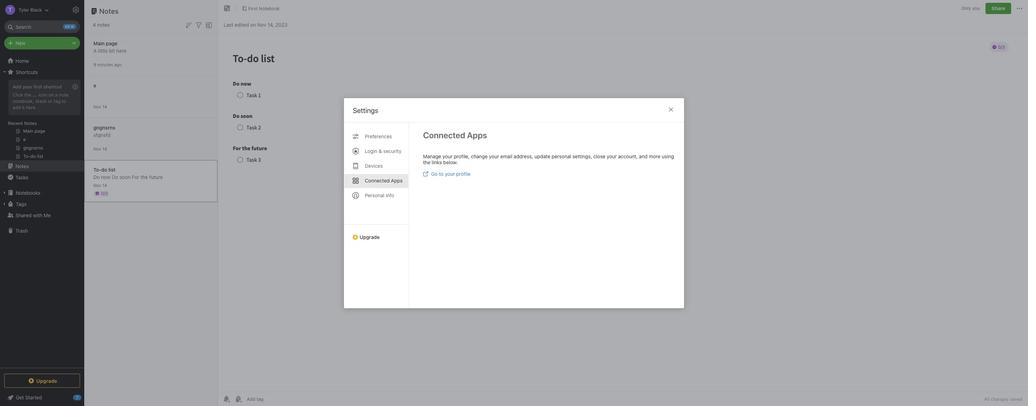 Task type: locate. For each thing, give the bounding box(es) containing it.
ago
[[114, 62, 122, 67]]

connected
[[423, 130, 465, 140], [365, 178, 390, 184]]

you
[[973, 5, 980, 11]]

2 vertical spatial nov 14
[[93, 183, 107, 188]]

2 horizontal spatial the
[[423, 159, 431, 165]]

0 horizontal spatial connected
[[365, 178, 390, 184]]

1 vertical spatial on
[[49, 92, 54, 98]]

apps up info
[[391, 178, 403, 184]]

0 horizontal spatial do
[[93, 174, 100, 180]]

2 vertical spatial notes
[[15, 163, 29, 169]]

connected apps up personal info
[[365, 178, 403, 184]]

your
[[23, 84, 32, 90], [443, 153, 453, 159], [489, 153, 499, 159], [607, 153, 617, 159], [445, 171, 455, 177]]

14 up 0/3
[[102, 183, 107, 188]]

0 vertical spatial connected
[[423, 130, 465, 140]]

notes right recent
[[24, 120, 37, 126]]

14 down sfgnsfd
[[102, 146, 107, 152]]

home
[[15, 58, 29, 64]]

do down to-
[[93, 174, 100, 180]]

info
[[386, 192, 394, 198]]

1 vertical spatial connected apps
[[365, 178, 403, 184]]

upgrade button
[[344, 224, 409, 243], [4, 374, 80, 388]]

shortcuts button
[[0, 66, 84, 78]]

your left email
[[489, 153, 499, 159]]

notes up tasks
[[15, 163, 29, 169]]

0 vertical spatial apps
[[467, 130, 487, 140]]

0 horizontal spatial upgrade
[[36, 378, 57, 384]]

add tag image
[[234, 395, 243, 404]]

expand tags image
[[2, 201, 7, 207]]

go
[[431, 171, 438, 177]]

nov
[[257, 22, 266, 28], [93, 104, 101, 109], [93, 146, 101, 152], [93, 183, 101, 188]]

0 vertical spatial notes
[[99, 7, 119, 15]]

click
[[13, 92, 23, 98]]

the inside note list element
[[141, 174, 148, 180]]

and
[[639, 153, 648, 159]]

to inside icon on a note, notebook, stack or tag to add it here.
[[62, 98, 66, 104]]

group
[[0, 78, 84, 163]]

1 vertical spatial connected
[[365, 178, 390, 184]]

tree containing home
[[0, 55, 84, 368]]

first notebook
[[248, 5, 280, 11]]

1 vertical spatial notes
[[24, 120, 37, 126]]

close image
[[667, 105, 675, 114]]

email
[[501, 153, 513, 159]]

upgrade button inside tab list
[[344, 224, 409, 243]]

page
[[106, 40, 117, 46]]

tree
[[0, 55, 84, 368]]

1 vertical spatial apps
[[391, 178, 403, 184]]

little
[[98, 48, 108, 54]]

nov 14 down sfgnsfd
[[93, 146, 107, 152]]

tasks
[[15, 174, 28, 180]]

do
[[93, 174, 100, 180], [112, 174, 118, 180]]

1 horizontal spatial the
[[141, 174, 148, 180]]

only you
[[962, 5, 980, 11]]

notebook
[[259, 5, 280, 11]]

apps
[[467, 130, 487, 140], [391, 178, 403, 184]]

0 horizontal spatial to
[[62, 98, 66, 104]]

your up click the ...
[[23, 84, 32, 90]]

connected up personal info
[[365, 178, 390, 184]]

14 up the "gngnsrns"
[[102, 104, 107, 109]]

nov down the e
[[93, 104, 101, 109]]

main
[[93, 40, 105, 46]]

1 horizontal spatial on
[[250, 22, 256, 28]]

0 vertical spatial nov 14
[[93, 104, 107, 109]]

0 horizontal spatial on
[[49, 92, 54, 98]]

tab list
[[344, 122, 409, 308]]

nov 14 up the "gngnsrns"
[[93, 104, 107, 109]]

the left links
[[423, 159, 431, 165]]

0 horizontal spatial connected apps
[[365, 178, 403, 184]]

9 minutes ago
[[93, 62, 122, 67]]

1 vertical spatial 14
[[102, 146, 107, 152]]

icon on a note, notebook, stack or tag to add it here.
[[13, 92, 70, 110]]

to right the go
[[439, 171, 444, 177]]

0 vertical spatial upgrade
[[360, 234, 380, 240]]

on left a
[[49, 92, 54, 98]]

here
[[116, 48, 126, 54]]

changes
[[991, 397, 1009, 402]]

connected apps up profile,
[[423, 130, 487, 140]]

tags
[[16, 201, 26, 207]]

tasks button
[[0, 172, 84, 183]]

1 vertical spatial upgrade button
[[4, 374, 80, 388]]

0 horizontal spatial apps
[[391, 178, 403, 184]]

account,
[[618, 153, 638, 159]]

the
[[24, 92, 31, 98], [423, 159, 431, 165], [141, 174, 148, 180]]

all changes saved
[[985, 397, 1023, 402]]

a
[[93, 48, 97, 54]]

do down list
[[112, 174, 118, 180]]

to down note,
[[62, 98, 66, 104]]

shared with me link
[[0, 210, 84, 221]]

nov left 14,
[[257, 22, 266, 28]]

0 vertical spatial on
[[250, 22, 256, 28]]

trash
[[15, 228, 28, 234]]

1 vertical spatial to
[[439, 171, 444, 177]]

on
[[250, 22, 256, 28], [49, 92, 54, 98]]

None search field
[[9, 20, 75, 33]]

the left ...
[[24, 92, 31, 98]]

2 do from the left
[[112, 174, 118, 180]]

personal info
[[365, 192, 394, 198]]

0 vertical spatial to
[[62, 98, 66, 104]]

note window element
[[218, 0, 1029, 406]]

nov 14 up 0/3
[[93, 183, 107, 188]]

1 horizontal spatial connected apps
[[423, 130, 487, 140]]

your right "close"
[[607, 153, 617, 159]]

1 do from the left
[[93, 174, 100, 180]]

a little bit here
[[93, 48, 126, 54]]

on right edited
[[250, 22, 256, 28]]

0 vertical spatial 14
[[102, 104, 107, 109]]

sfgnsfd
[[93, 132, 110, 138]]

future
[[149, 174, 163, 180]]

click the ...
[[13, 92, 37, 98]]

new button
[[4, 37, 80, 50]]

0 vertical spatial upgrade button
[[344, 224, 409, 243]]

go to your profile
[[431, 171, 471, 177]]

2 vertical spatial 14
[[102, 183, 107, 188]]

nov up 0/3
[[93, 183, 101, 188]]

Note Editor text field
[[218, 34, 1029, 392]]

1 horizontal spatial do
[[112, 174, 118, 180]]

to-do list
[[93, 167, 115, 173]]

2 vertical spatial the
[[141, 174, 148, 180]]

0 horizontal spatial the
[[24, 92, 31, 98]]

1 14 from the top
[[102, 104, 107, 109]]

2 14 from the top
[[102, 146, 107, 152]]

address,
[[514, 153, 533, 159]]

below.
[[443, 159, 458, 165]]

connected apps
[[423, 130, 487, 140], [365, 178, 403, 184]]

profile,
[[454, 153, 470, 159]]

personal
[[365, 192, 385, 198]]

it
[[22, 105, 25, 110]]

more
[[649, 153, 661, 159]]

apps up change
[[467, 130, 487, 140]]

0 horizontal spatial upgrade button
[[4, 374, 80, 388]]

1 vertical spatial the
[[423, 159, 431, 165]]

0 vertical spatial the
[[24, 92, 31, 98]]

with
[[33, 212, 42, 218]]

notes up notes
[[99, 7, 119, 15]]

1 horizontal spatial upgrade button
[[344, 224, 409, 243]]

new
[[15, 40, 26, 46]]

4
[[93, 22, 96, 28]]

upgrade
[[360, 234, 380, 240], [36, 378, 57, 384]]

add
[[13, 84, 21, 90]]

trash link
[[0, 225, 84, 236]]

1 vertical spatial nov 14
[[93, 146, 107, 152]]

connected up manage
[[423, 130, 465, 140]]

the right for
[[141, 174, 148, 180]]

14
[[102, 104, 107, 109], [102, 146, 107, 152], [102, 183, 107, 188]]

1 horizontal spatial upgrade
[[360, 234, 380, 240]]

main page
[[93, 40, 117, 46]]



Task type: vqa. For each thing, say whether or not it's contained in the screenshot.
for
yes



Task type: describe. For each thing, give the bounding box(es) containing it.
settings image
[[72, 6, 80, 14]]

only
[[962, 5, 971, 11]]

expand note image
[[223, 4, 231, 13]]

links
[[432, 159, 442, 165]]

1 horizontal spatial apps
[[467, 130, 487, 140]]

share
[[992, 5, 1006, 11]]

for
[[132, 174, 139, 180]]

devices
[[365, 163, 383, 169]]

bit
[[109, 48, 115, 54]]

note,
[[59, 92, 70, 98]]

a
[[55, 92, 58, 98]]

minutes
[[97, 62, 113, 67]]

icon
[[38, 92, 47, 98]]

saved
[[1010, 397, 1023, 402]]

update
[[535, 153, 551, 159]]

using
[[662, 153, 674, 159]]

go to your profile button
[[423, 171, 471, 177]]

on inside icon on a note, notebook, stack or tag to add it here.
[[49, 92, 54, 98]]

tab list containing preferences
[[344, 122, 409, 308]]

add
[[13, 105, 21, 110]]

change
[[471, 153, 488, 159]]

notes inside group
[[24, 120, 37, 126]]

tag
[[54, 98, 61, 104]]

manage
[[423, 153, 441, 159]]

4 notes
[[93, 22, 110, 28]]

first
[[248, 5, 258, 11]]

recent notes
[[8, 120, 37, 126]]

all
[[985, 397, 990, 402]]

first
[[33, 84, 42, 90]]

first notebook button
[[240, 4, 282, 13]]

login
[[365, 148, 377, 154]]

0 vertical spatial connected apps
[[423, 130, 487, 140]]

expand notebooks image
[[2, 190, 7, 196]]

to-
[[93, 167, 101, 173]]

0/3
[[101, 191, 108, 196]]

notebooks link
[[0, 187, 84, 198]]

notebooks
[[16, 190, 40, 196]]

Search text field
[[9, 20, 75, 33]]

settings
[[353, 106, 378, 114]]

e
[[93, 82, 96, 88]]

group containing add your first shortcut
[[0, 78, 84, 163]]

your down the below.
[[445, 171, 455, 177]]

1 horizontal spatial to
[[439, 171, 444, 177]]

3 nov 14 from the top
[[93, 183, 107, 188]]

here.
[[26, 105, 37, 110]]

recent
[[8, 120, 23, 126]]

3 14 from the top
[[102, 183, 107, 188]]

...
[[32, 92, 37, 98]]

notes link
[[0, 161, 84, 172]]

shared
[[15, 212, 32, 218]]

list
[[108, 167, 115, 173]]

notes inside note list element
[[99, 7, 119, 15]]

login & security
[[365, 148, 402, 154]]

last edited on nov 14, 2023
[[224, 22, 287, 28]]

nov inside note window element
[[257, 22, 266, 28]]

&
[[379, 148, 382, 154]]

1 nov 14 from the top
[[93, 104, 107, 109]]

stack
[[35, 98, 47, 104]]

me
[[44, 212, 51, 218]]

profile
[[456, 171, 471, 177]]

or
[[48, 98, 52, 104]]

preferences
[[365, 133, 392, 139]]

1 horizontal spatial connected
[[423, 130, 465, 140]]

2023
[[276, 22, 287, 28]]

shortcuts
[[16, 69, 38, 75]]

share button
[[986, 3, 1012, 14]]

1 vertical spatial upgrade
[[36, 378, 57, 384]]

edited
[[235, 22, 249, 28]]

shortcut
[[43, 84, 62, 90]]

security
[[383, 148, 402, 154]]

notebook,
[[13, 98, 34, 104]]

do
[[101, 167, 107, 173]]

nov down sfgnsfd
[[93, 146, 101, 152]]

settings,
[[573, 153, 592, 159]]

home link
[[0, 55, 84, 66]]

manage your profile, change your email address, update personal settings, close your account, and more using the links below.
[[423, 153, 674, 165]]

last
[[224, 22, 233, 28]]

note list element
[[84, 0, 218, 406]]

add your first shortcut
[[13, 84, 62, 90]]

tags button
[[0, 198, 84, 210]]

now
[[101, 174, 110, 180]]

the inside manage your profile, change your email address, update personal settings, close your account, and more using the links below.
[[423, 159, 431, 165]]

personal
[[552, 153, 571, 159]]

14,
[[268, 22, 274, 28]]

your right links
[[443, 153, 453, 159]]

notes
[[97, 22, 110, 28]]

do now do soon for the future
[[93, 174, 163, 180]]

the inside group
[[24, 92, 31, 98]]

gngnsrns
[[93, 125, 115, 130]]

9
[[93, 62, 96, 67]]

add a reminder image
[[222, 395, 231, 404]]

on inside note window element
[[250, 22, 256, 28]]

2 nov 14 from the top
[[93, 146, 107, 152]]

soon
[[120, 174, 131, 180]]

connected inside tab list
[[365, 178, 390, 184]]

close
[[594, 153, 606, 159]]



